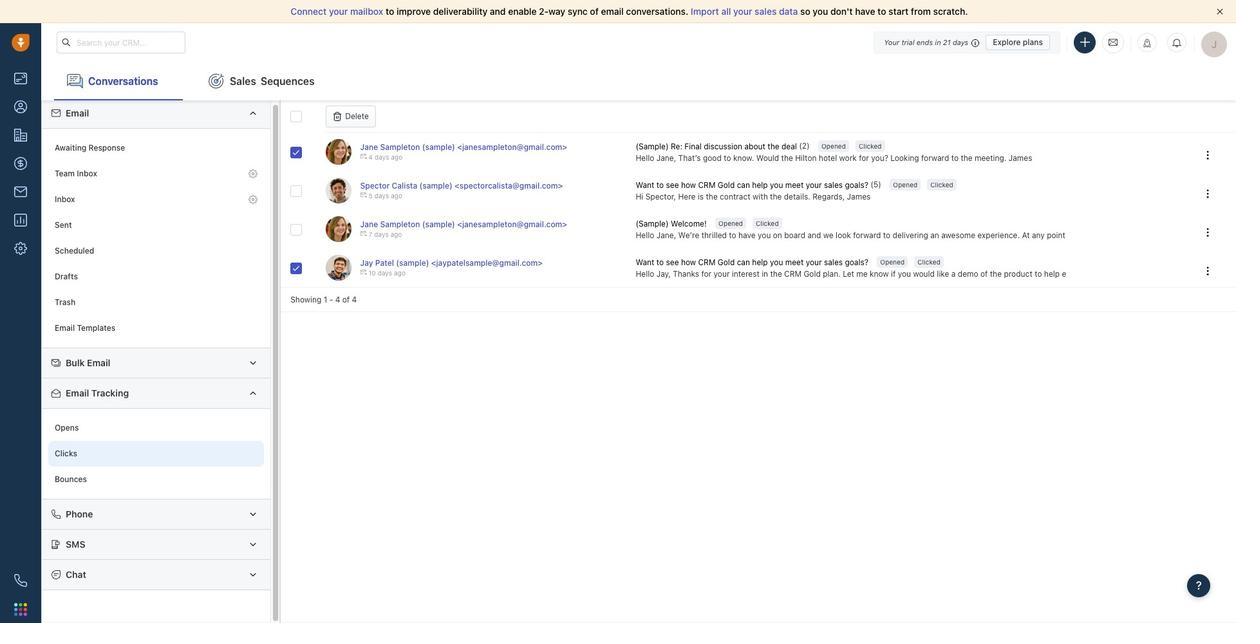 Task type: vqa. For each thing, say whether or not it's contained in the screenshot.
the topmost "Want"
yes



Task type: locate. For each thing, give the bounding box(es) containing it.
5
[[369, 192, 373, 200]]

email up awaiting
[[66, 108, 89, 119]]

2 how from the top
[[682, 258, 696, 268]]

gold for want to see how crm gold can help you meet your sales goals?
[[718, 258, 735, 268]]

2 want to see how crm gold can help you meet your sales goals? link from the top
[[636, 257, 871, 268]]

awesome
[[942, 230, 976, 240]]

sales left the data
[[755, 6, 777, 17]]

explore
[[993, 37, 1021, 47]]

look
[[836, 230, 852, 240]]

email inside the email templates link
[[55, 324, 75, 333]]

1 vertical spatial if
[[892, 269, 896, 279]]

(sample) for 10 days ago
[[396, 258, 429, 268]]

0 horizontal spatial for
[[702, 269, 712, 279]]

in left 21
[[936, 38, 942, 46]]

of
[[590, 6, 599, 17], [1068, 230, 1076, 240], [981, 269, 988, 279], [343, 295, 350, 305]]

2 can from the top
[[737, 258, 750, 268]]

1 <janesampleton@gmail.com> from the top
[[457, 143, 568, 152]]

Search your CRM... text field
[[57, 32, 186, 53]]

outgoing image left 7
[[360, 231, 367, 237]]

email right bulk on the left of page
[[87, 358, 110, 368]]

<janesampleton@gmail.com> up "<spectorcalista@gmail.com>"
[[457, 143, 568, 152]]

(sample) for (sample) welcome!
[[636, 219, 669, 229]]

0 vertical spatial if
[[1138, 230, 1143, 240]]

bulk
[[66, 358, 85, 368]]

1 can from the top
[[737, 181, 750, 190]]

in
[[936, 38, 942, 46], [1096, 230, 1102, 240], [762, 269, 769, 279]]

jane sampleton (sample) <janesampleton@gmail.com> link down spector calista (sample) <spectorcalista@gmail.com>
[[360, 220, 568, 230]]

0 horizontal spatial if
[[892, 269, 896, 279]]

you left on
[[758, 230, 771, 240]]

1 horizontal spatial regards,
[[1156, 269, 1188, 279]]

to left the delivering in the top of the page
[[884, 230, 891, 240]]

would
[[914, 269, 935, 279]]

you down on
[[770, 258, 784, 268]]

ago down calista
[[391, 192, 403, 200]]

you inside the want to see how crm gold can help you meet your sales goals? (5)
[[770, 181, 784, 190]]

regards, right the details.
[[813, 192, 845, 201]]

want to see how crm gold can help you meet your sales goals? link
[[636, 180, 871, 191], [636, 257, 871, 268]]

1 vertical spatial james
[[847, 192, 871, 201]]

2 sampleton from the top
[[380, 220, 420, 230]]

1 want to see how crm gold can help you meet your sales goals? link from the top
[[636, 180, 871, 191]]

(sample) for 5 days ago
[[420, 181, 453, 191]]

team
[[55, 169, 75, 179]]

days for 7 days ago
[[374, 231, 389, 239]]

1 vertical spatial jane sampleton (sample) <janesampleton@gmail.com>
[[360, 220, 568, 230]]

phone image
[[14, 575, 27, 587]]

1 vertical spatial crm
[[699, 258, 716, 268]]

an
[[931, 230, 940, 240]]

1 horizontal spatial inbox
[[77, 169, 97, 179]]

days for 10 days ago
[[378, 270, 392, 277]]

can up contract
[[737, 181, 750, 190]]

you left would
[[898, 269, 912, 279]]

goals? for want to see how crm gold can help you meet your sales goals? (5)
[[845, 181, 869, 190]]

days
[[953, 38, 969, 46], [375, 154, 389, 161], [375, 192, 389, 200], [374, 231, 389, 239], [378, 270, 392, 277]]

regards,
[[813, 192, 845, 201], [1156, 269, 1188, 279]]

regards, right evaluation.
[[1156, 269, 1188, 279]]

1 sampleton from the top
[[380, 143, 420, 152]]

your
[[329, 6, 348, 17], [734, 6, 753, 17], [806, 181, 822, 190], [806, 258, 822, 268], [714, 269, 730, 279], [1096, 269, 1112, 279]]

1 vertical spatial want to see how crm gold can help you meet your sales goals? button
[[636, 257, 871, 268]]

1 horizontal spatial for
[[859, 153, 870, 163]]

clicked up on
[[756, 220, 779, 228]]

2 jane sampleton (sample) <janesampleton@gmail.com> from the top
[[360, 220, 568, 230]]

help inside the want to see how crm gold can help you meet your sales goals? (5)
[[753, 181, 768, 190]]

know.
[[734, 153, 755, 163]]

want to see how crm gold can help you meet your sales goals? link for <jaypatelsample@gmail.com>
[[636, 257, 871, 268]]

1 outgoing image from the top
[[360, 154, 367, 160]]

trash link
[[48, 290, 264, 316]]

looking
[[891, 153, 920, 163]]

see inside button
[[666, 258, 679, 268]]

1 want from the top
[[636, 181, 655, 190]]

2 (sample) from the top
[[636, 219, 669, 229]]

help inside the want to see how crm gold can help you meet your sales goals? link
[[753, 258, 768, 268]]

want to see how crm gold can help you meet your sales goals? link up the hi spector, here is the contract with the details. regards, james at right
[[636, 180, 871, 191]]

0 vertical spatial with
[[753, 192, 768, 201]]

if right 'trial,'
[[1138, 230, 1143, 240]]

with
[[753, 192, 768, 201], [1198, 230, 1214, 240]]

2 outgoing image from the top
[[360, 192, 367, 199]]

sales for want to see how crm gold can help you meet your sales goals?
[[825, 258, 843, 268]]

improve
[[397, 6, 431, 17]]

1 how from the top
[[682, 181, 696, 190]]

sampleton
[[380, 143, 420, 152], [380, 220, 420, 230]]

jane sampleton (sample) <janesampleton@gmail.com> down spector calista (sample) <spectorcalista@gmail.com>
[[360, 220, 568, 230]]

email templates link
[[48, 316, 264, 341]]

email for email
[[66, 108, 89, 119]]

ago
[[391, 154, 403, 161], [391, 192, 403, 200], [391, 231, 402, 239], [394, 270, 406, 277]]

0 vertical spatial for
[[859, 153, 870, 163]]

the
[[768, 142, 780, 152], [782, 153, 794, 163], [961, 153, 973, 163], [706, 192, 718, 201], [770, 192, 782, 201], [771, 269, 783, 279], [991, 269, 1002, 279]]

want up hi
[[636, 181, 655, 190]]

2 jane, from the top
[[657, 230, 677, 240]]

want down (sample) welcome! at the top right of the page
[[636, 258, 655, 268]]

1 vertical spatial want
[[636, 258, 655, 268]]

crm up the is
[[699, 181, 716, 190]]

jane, for we're
[[657, 230, 677, 240]]

2 hello from the top
[[636, 230, 655, 240]]

0 vertical spatial hello
[[636, 153, 655, 163]]

trial,
[[1120, 230, 1136, 240]]

a
[[952, 269, 956, 279]]

jane sampleton (sample) <janesampleton@gmail.com> link up spector calista (sample) <spectorcalista@gmail.com> link
[[360, 143, 568, 152]]

want
[[636, 181, 655, 190], [636, 258, 655, 268]]

0 vertical spatial see
[[666, 181, 679, 190]]

and
[[490, 6, 506, 17], [808, 230, 822, 240]]

email
[[66, 108, 89, 119], [55, 324, 75, 333], [87, 358, 110, 368], [66, 388, 89, 399]]

can up interest
[[737, 258, 750, 268]]

1 vertical spatial forward
[[854, 230, 882, 240]]

sales inside the want to see how crm gold can help you meet your sales goals? (5)
[[825, 181, 843, 190]]

1 vertical spatial (sample)
[[636, 219, 669, 229]]

email down bulk on the left of page
[[66, 388, 89, 399]]

0 vertical spatial how
[[682, 181, 696, 190]]

1 vertical spatial inbox
[[55, 195, 75, 204]]

from
[[911, 6, 931, 17]]

0 horizontal spatial inbox
[[55, 195, 75, 204]]

goals? up me
[[845, 258, 869, 268]]

want inside the want to see how crm gold can help you meet your sales goals? (5)
[[636, 181, 655, 190]]

sampleton for (sample) welcome!
[[380, 220, 420, 230]]

(sample) up jay patel (sample) <jaypatelsample@gmail.com> link
[[422, 220, 455, 230]]

you left need
[[1145, 230, 1158, 240]]

hi
[[636, 192, 644, 201]]

trash
[[55, 298, 75, 308]]

(sample) inside button
[[636, 219, 669, 229]]

goals? inside the want to see how crm gold can help you meet your sales goals? (5)
[[845, 181, 869, 190]]

2 vertical spatial hello
[[636, 269, 655, 279]]

if
[[1138, 230, 1143, 240], [892, 269, 896, 279]]

days up spector
[[375, 154, 389, 161]]

1 horizontal spatial have
[[856, 6, 876, 17]]

forward right looking
[[922, 153, 950, 163]]

1 horizontal spatial in
[[936, 38, 942, 46]]

goals?
[[845, 181, 869, 190], [845, 258, 869, 268]]

days right 7
[[374, 231, 389, 239]]

0 vertical spatial want
[[636, 181, 655, 190]]

for left you?
[[859, 153, 870, 163]]

with left somet
[[1198, 230, 1214, 240]]

0 vertical spatial crm
[[699, 181, 716, 190]]

1 jane, from the top
[[657, 153, 677, 163]]

1 vertical spatial jane
[[360, 220, 378, 230]]

to inside the want to see how crm gold can help you meet your sales goals? (5)
[[657, 181, 664, 190]]

1 vertical spatial jane,
[[657, 230, 677, 240]]

want to see how crm gold can help you meet your sales goals? button
[[636, 180, 871, 191], [636, 257, 871, 268]]

meet down board
[[786, 258, 804, 268]]

0 vertical spatial jane
[[360, 143, 378, 152]]

0 vertical spatial jane,
[[657, 153, 677, 163]]

help up the hi spector, here is the contract with the details. regards, james at right
[[753, 181, 768, 190]]

1 vertical spatial can
[[737, 258, 750, 268]]

goals? inside button
[[845, 258, 869, 268]]

want to see how crm gold can help you meet your sales goals? button up interest
[[636, 257, 871, 268]]

1 vertical spatial sampleton
[[380, 220, 420, 230]]

0 vertical spatial (sample)
[[636, 142, 669, 152]]

jay patel (sample) <jaypatelsample@gmail.com> link
[[360, 258, 543, 268]]

discussion
[[704, 142, 743, 152]]

1 vertical spatial see
[[666, 258, 679, 268]]

1 vertical spatial want to see how crm gold can help you meet your sales goals? link
[[636, 257, 871, 268]]

0 vertical spatial meet
[[786, 181, 804, 190]]

(sample) left re:
[[636, 142, 669, 152]]

1 meet from the top
[[786, 181, 804, 190]]

1 vertical spatial hello
[[636, 230, 655, 240]]

sampleton up 7 days ago
[[380, 220, 420, 230]]

ago right 7
[[391, 231, 402, 239]]

gold left the plan.
[[804, 269, 821, 279]]

inbox inside team inbox link
[[77, 169, 97, 179]]

gold up contract
[[718, 181, 735, 190]]

email
[[601, 6, 624, 17]]

1 vertical spatial jane sampleton (sample) <janesampleton@gmail.com> link
[[360, 220, 568, 230]]

2 want to see how crm gold can help you meet your sales goals? button from the top
[[636, 257, 871, 268]]

2 jane sampleton (sample) <janesampleton@gmail.com> link from the top
[[360, 220, 568, 230]]

2 jane from the top
[[360, 220, 378, 230]]

help up interest
[[753, 258, 768, 268]]

have right 'don't'
[[856, 6, 876, 17]]

0 horizontal spatial have
[[739, 230, 756, 240]]

you up the hi spector, here is the contract with the details. regards, james at right
[[770, 181, 784, 190]]

1 horizontal spatial with
[[1198, 230, 1214, 240]]

1 vertical spatial have
[[739, 230, 756, 240]]

meet inside the want to see how crm gold can help you meet your sales goals? (5)
[[786, 181, 804, 190]]

0 vertical spatial want to see how crm gold can help you meet your sales goals? button
[[636, 180, 871, 191]]

(sample) inside (sample) re: final discussion about the deal (2)
[[636, 142, 669, 152]]

2 vertical spatial outgoing image
[[360, 231, 367, 237]]

0 vertical spatial in
[[936, 38, 942, 46]]

point
[[1048, 230, 1066, 240]]

opened
[[822, 143, 846, 150], [894, 181, 918, 189], [719, 220, 743, 228], [881, 258, 905, 266]]

hello for hello jane, we're thrilled to have you on board and we look forward to delivering an awesome experience. at any point of time in this trial, if you need help with somet
[[636, 230, 655, 240]]

like
[[938, 269, 950, 279]]

days down patel
[[378, 270, 392, 277]]

<janesampleton@gmail.com> for (sample) welcome!
[[457, 220, 568, 230]]

hello for hello jane, that's good to know. would the hilton hotel work for you? looking forward to the meeting. james
[[636, 153, 655, 163]]

1 want to see how crm gold can help you meet your sales goals? button from the top
[[636, 180, 871, 191]]

in left this
[[1096, 230, 1102, 240]]

0 vertical spatial james
[[1009, 153, 1033, 163]]

2 vertical spatial in
[[762, 269, 769, 279]]

to left meeting.
[[952, 153, 959, 163]]

inbox down team
[[55, 195, 75, 204]]

<janesampleton@gmail.com> down "<spectorcalista@gmail.com>"
[[457, 220, 568, 230]]

jane sampleton (sample) <janesampleton@gmail.com> up spector calista (sample) <spectorcalista@gmail.com> link
[[360, 143, 568, 152]]

how for want to see how crm gold can help you meet your sales goals? (5)
[[682, 181, 696, 190]]

1 jane from the top
[[360, 143, 378, 152]]

0 horizontal spatial and
[[490, 6, 506, 17]]

of right demo
[[981, 269, 988, 279]]

2 goals? from the top
[[845, 258, 869, 268]]

want for want to see how crm gold can help you meet your sales goals? (5)
[[636, 181, 655, 190]]

expedite
[[1063, 269, 1094, 279]]

crm down board
[[785, 269, 802, 279]]

hello jay, thanks for your interest in the crm gold plan. let me know if you would like a demo of the product to help expedite your evaluation. regards, james
[[636, 269, 1214, 279]]

days right 21
[[953, 38, 969, 46]]

forward
[[922, 153, 950, 163], [854, 230, 882, 240]]

(sample) for 4 days ago
[[422, 143, 455, 152]]

2 vertical spatial gold
[[804, 269, 821, 279]]

of right -
[[343, 295, 350, 305]]

inbox link
[[48, 187, 264, 213]]

ago right "10"
[[394, 270, 406, 277]]

to down discussion
[[724, 153, 732, 163]]

jane, for that's
[[657, 153, 677, 163]]

(sample)
[[636, 142, 669, 152], [636, 219, 669, 229]]

10
[[369, 270, 376, 277]]

jane sampleton (sample) <janesampleton@gmail.com> link for (sample) welcome!
[[360, 220, 568, 230]]

have up want to see how crm gold can help you meet your sales goals? at the top right
[[739, 230, 756, 240]]

outgoing image
[[360, 154, 367, 160], [360, 192, 367, 199], [360, 231, 367, 237]]

of left time
[[1068, 230, 1076, 240]]

showing
[[291, 295, 322, 305]]

delivering
[[893, 230, 929, 240]]

how inside the want to see how crm gold can help you meet your sales goals? (5)
[[682, 181, 696, 190]]

spector,
[[646, 192, 676, 201]]

jane, down re:
[[657, 153, 677, 163]]

1 see from the top
[[666, 181, 679, 190]]

to left start
[[878, 6, 887, 17]]

1 (sample) from the top
[[636, 142, 669, 152]]

outgoing image left 5
[[360, 192, 367, 199]]

want to see how crm gold can help you meet your sales goals? button up the hi spector, here is the contract with the details. regards, james at right
[[636, 180, 871, 191]]

the up would
[[768, 142, 780, 152]]

2 vertical spatial sales
[[825, 258, 843, 268]]

see for want to see how crm gold can help you meet your sales goals? (5)
[[666, 181, 679, 190]]

1 vertical spatial and
[[808, 230, 822, 240]]

outgoing image left 4 days ago
[[360, 154, 367, 160]]

hello for hello jay, thanks for your interest in the crm gold plan. let me know if you would like a demo of the product to help expedite your evaluation. regards, james
[[636, 269, 655, 279]]

2 see from the top
[[666, 258, 679, 268]]

1 jane sampleton (sample) <janesampleton@gmail.com> from the top
[[360, 143, 568, 152]]

all
[[722, 6, 731, 17]]

1 vertical spatial outgoing image
[[360, 192, 367, 199]]

1 vertical spatial in
[[1096, 230, 1102, 240]]

tab list
[[41, 62, 1237, 100]]

what's new image
[[1143, 39, 1152, 48]]

(sample) re: final discussion about the deal link
[[636, 141, 800, 152]]

0 vertical spatial regards,
[[813, 192, 845, 201]]

(sample) re: final discussion about the deal (2)
[[636, 141, 810, 152]]

gold inside the want to see how crm gold can help you meet your sales goals? (5)
[[718, 181, 735, 190]]

can inside the want to see how crm gold can help you meet your sales goals? (5)
[[737, 181, 750, 190]]

and left the we
[[808, 230, 822, 240]]

you inside want to see how crm gold can help you meet your sales goals? button
[[770, 258, 784, 268]]

want to see how crm gold can help you meet your sales goals? button for spector calista (sample) <spectorcalista@gmail.com>
[[636, 180, 871, 191]]

0 horizontal spatial in
[[762, 269, 769, 279]]

inbox
[[77, 169, 97, 179], [55, 195, 75, 204]]

clicked up the hello jay, thanks for your interest in the crm gold plan. let me know if you would like a demo of the product to help expedite your evaluation. regards, james
[[918, 258, 941, 266]]

0 vertical spatial have
[[856, 6, 876, 17]]

inbox right team
[[77, 169, 97, 179]]

sampleton up 4 days ago
[[380, 143, 420, 152]]

delete button
[[326, 106, 376, 127]]

1 vertical spatial <janesampleton@gmail.com>
[[457, 220, 568, 230]]

and left enable
[[490, 6, 506, 17]]

2 meet from the top
[[786, 258, 804, 268]]

1 vertical spatial goals?
[[845, 258, 869, 268]]

see up spector,
[[666, 181, 679, 190]]

2 want from the top
[[636, 258, 655, 268]]

clicked up you?
[[859, 143, 882, 150]]

2 vertical spatial james
[[1190, 269, 1214, 279]]

to
[[386, 6, 394, 17], [878, 6, 887, 17], [724, 153, 732, 163], [952, 153, 959, 163], [657, 181, 664, 190], [729, 230, 737, 240], [884, 230, 891, 240], [657, 258, 664, 268], [1035, 269, 1043, 279]]

jane up 7
[[360, 220, 378, 230]]

crm inside the want to see how crm gold can help you meet your sales goals? (5)
[[699, 181, 716, 190]]

the down the want to see how crm gold can help you meet your sales goals? (5)
[[770, 192, 782, 201]]

sales inside button
[[825, 258, 843, 268]]

spector
[[360, 181, 390, 191]]

1 vertical spatial gold
[[718, 258, 735, 268]]

2 vertical spatial crm
[[785, 269, 802, 279]]

2 horizontal spatial in
[[1096, 230, 1102, 240]]

goals? left '(5)'
[[845, 181, 869, 190]]

0 vertical spatial inbox
[[77, 169, 97, 179]]

how up 'here' on the top right of the page
[[682, 181, 696, 190]]

0 vertical spatial gold
[[718, 181, 735, 190]]

1 vertical spatial meet
[[786, 258, 804, 268]]

sync
[[568, 6, 588, 17]]

1 vertical spatial how
[[682, 258, 696, 268]]

jay,
[[657, 269, 671, 279]]

deal
[[782, 142, 797, 152]]

0 vertical spatial jane sampleton (sample) <janesampleton@gmail.com> link
[[360, 143, 568, 152]]

2 <janesampleton@gmail.com> from the top
[[457, 220, 568, 230]]

1 goals? from the top
[[845, 181, 869, 190]]

1 jane sampleton (sample) <janesampleton@gmail.com> link from the top
[[360, 143, 568, 152]]

0 vertical spatial can
[[737, 181, 750, 190]]

good
[[703, 153, 722, 163]]

<janesampleton@gmail.com>
[[457, 143, 568, 152], [457, 220, 568, 230]]

for right thanks
[[702, 269, 712, 279]]

want to see how crm gold can help you meet your sales goals? link up interest
[[636, 257, 871, 268]]

hello down (sample) welcome! at the top right of the page
[[636, 230, 655, 240]]

0 vertical spatial goals?
[[845, 181, 869, 190]]

hello left jay,
[[636, 269, 655, 279]]

0 vertical spatial <janesampleton@gmail.com>
[[457, 143, 568, 152]]

days right 5
[[375, 192, 389, 200]]

1 vertical spatial sales
[[825, 181, 843, 190]]

(sample) right calista
[[420, 181, 453, 191]]

1 hello from the top
[[636, 153, 655, 163]]

jane
[[360, 143, 378, 152], [360, 220, 378, 230]]

jane, down (sample) welcome! at the top right of the page
[[657, 230, 677, 240]]

see inside the want to see how crm gold can help you meet your sales goals? (5)
[[666, 181, 679, 190]]

0 vertical spatial jane sampleton (sample) <janesampleton@gmail.com>
[[360, 143, 568, 152]]

ago for 7 days ago
[[391, 231, 402, 239]]

hilton
[[796, 153, 817, 163]]

1 horizontal spatial forward
[[922, 153, 950, 163]]

the inside (sample) re: final discussion about the deal (2)
[[768, 142, 780, 152]]

sales up the plan.
[[825, 258, 843, 268]]

days for 5 days ago
[[375, 192, 389, 200]]

meet inside button
[[786, 258, 804, 268]]

0 vertical spatial want to see how crm gold can help you meet your sales goals? link
[[636, 180, 871, 191]]

0 vertical spatial outgoing image
[[360, 154, 367, 160]]

0 vertical spatial sampleton
[[380, 143, 420, 152]]

help right need
[[1181, 230, 1196, 240]]

0 horizontal spatial regards,
[[813, 192, 845, 201]]

(sample) up spector calista (sample) <spectorcalista@gmail.com>
[[422, 143, 455, 152]]

you?
[[872, 153, 889, 163]]

3 hello from the top
[[636, 269, 655, 279]]

can
[[737, 181, 750, 190], [737, 258, 750, 268]]

(sample) up 10 days ago
[[396, 258, 429, 268]]



Task type: describe. For each thing, give the bounding box(es) containing it.
hello jane, that's good to know. would the hilton hotel work for you? looking forward to the meeting. james
[[636, 153, 1033, 163]]

freshworks switcher image
[[14, 603, 27, 616]]

scheduled
[[55, 246, 94, 256]]

opened up know at the right top
[[881, 258, 905, 266]]

here
[[679, 192, 696, 201]]

the left product
[[991, 269, 1002, 279]]

experience.
[[978, 230, 1020, 240]]

showing 1 - 4 of 4
[[291, 295, 357, 305]]

sales for want to see how crm gold can help you meet your sales goals? (5)
[[825, 181, 843, 190]]

goals? for want to see how crm gold can help you meet your sales goals?
[[845, 258, 869, 268]]

on
[[773, 230, 783, 240]]

your
[[885, 38, 900, 46]]

1 horizontal spatial 4
[[352, 295, 357, 305]]

clicked up hello jane, we're thrilled to have you on board and we look forward to delivering an awesome experience. at any point of time in this trial, if you need help with somet
[[931, 181, 954, 189]]

hotel
[[819, 153, 838, 163]]

can for want to see how crm gold can help you meet your sales goals?
[[737, 258, 750, 268]]

jay
[[360, 258, 373, 268]]

inbox inside inbox link
[[55, 195, 75, 204]]

meet for want to see how crm gold can help you meet your sales goals? (5)
[[786, 181, 804, 190]]

templates
[[77, 324, 115, 333]]

time
[[1078, 230, 1094, 240]]

0 vertical spatial forward
[[922, 153, 950, 163]]

(sample) welcome!
[[636, 219, 707, 229]]

7 days ago
[[369, 231, 402, 239]]

outgoing image for hi
[[360, 192, 367, 199]]

(sample) for 7 days ago
[[422, 220, 455, 230]]

send email image
[[1109, 37, 1118, 48]]

let
[[843, 269, 855, 279]]

0 vertical spatial and
[[490, 6, 506, 17]]

opens
[[55, 423, 79, 433]]

the left meeting.
[[961, 153, 973, 163]]

ago for 4 days ago
[[391, 154, 403, 161]]

awaiting response
[[55, 143, 125, 153]]

jane for (sample) re: final discussion about the deal
[[360, 143, 378, 152]]

that's
[[679, 153, 701, 163]]

opened up 'hello jane, that's good to know. would the hilton hotel work for you? looking forward to the meeting. james'
[[822, 143, 846, 150]]

(5)
[[871, 180, 882, 190]]

ends
[[917, 38, 934, 46]]

ago for 5 days ago
[[391, 192, 403, 200]]

1 vertical spatial regards,
[[1156, 269, 1188, 279]]

welcome!
[[671, 219, 707, 229]]

see for want to see how crm gold can help you meet your sales goals?
[[666, 258, 679, 268]]

clicks link
[[48, 441, 264, 467]]

the right the is
[[706, 192, 718, 201]]

2 horizontal spatial 4
[[369, 154, 373, 161]]

crm for want to see how crm gold can help you meet your sales goals? (5)
[[699, 181, 716, 190]]

close image
[[1218, 8, 1224, 15]]

patel
[[375, 258, 394, 268]]

jane sampleton (sample) <janesampleton@gmail.com> for (sample) welcome!
[[360, 220, 568, 230]]

don't
[[831, 6, 853, 17]]

you right so
[[813, 6, 829, 17]]

delete
[[345, 111, 369, 121]]

<spectorcalista@gmail.com>
[[455, 181, 563, 191]]

board
[[785, 230, 806, 240]]

3 outgoing image from the top
[[360, 231, 367, 237]]

trial
[[902, 38, 915, 46]]

enable
[[508, 6, 537, 17]]

meeting.
[[975, 153, 1007, 163]]

want for want to see how crm gold can help you meet your sales goals?
[[636, 258, 655, 268]]

chat
[[66, 569, 86, 580]]

re:
[[671, 142, 683, 152]]

gold for want to see how crm gold can help you meet your sales goals? (5)
[[718, 181, 735, 190]]

drafts
[[55, 272, 78, 282]]

phone element
[[8, 568, 33, 594]]

outgoing image for hello
[[360, 154, 367, 160]]

tab list containing conversations
[[41, 62, 1237, 100]]

0 horizontal spatial with
[[753, 192, 768, 201]]

want to see how crm gold can help you meet your sales goals? link for <spectorcalista@gmail.com>
[[636, 180, 871, 191]]

me
[[857, 269, 868, 279]]

sales sequences
[[230, 75, 315, 87]]

(sample) welcome! link
[[636, 219, 709, 230]]

email templates
[[55, 324, 115, 333]]

details.
[[784, 192, 811, 201]]

<janesampleton@gmail.com> for (sample) re: final discussion about the deal
[[457, 143, 568, 152]]

tracking
[[91, 388, 129, 399]]

this
[[1104, 230, 1118, 240]]

conversations link
[[54, 62, 183, 100]]

help left expedite
[[1045, 269, 1060, 279]]

spector calista (sample) <spectorcalista@gmail.com> link
[[360, 181, 563, 191]]

mailbox
[[350, 6, 383, 17]]

about
[[745, 142, 766, 152]]

so
[[801, 6, 811, 17]]

demo
[[958, 269, 979, 279]]

product
[[1005, 269, 1033, 279]]

we're
[[679, 230, 700, 240]]

(2)
[[800, 141, 810, 151]]

sales
[[230, 75, 256, 87]]

how for want to see how crm gold can help you meet your sales goals?
[[682, 258, 696, 268]]

sampleton for (sample) re: final discussion about the deal
[[380, 143, 420, 152]]

want to see how crm gold can help you meet your sales goals?
[[636, 258, 869, 268]]

team inbox link
[[48, 161, 264, 187]]

scheduled link
[[48, 238, 264, 264]]

days for 4 days ago
[[375, 154, 389, 161]]

21
[[944, 38, 951, 46]]

sales sequences link
[[196, 62, 328, 100]]

thanks
[[673, 269, 700, 279]]

opened up thrilled
[[719, 220, 743, 228]]

work
[[840, 153, 857, 163]]

0 horizontal spatial 4
[[335, 295, 340, 305]]

0 vertical spatial sales
[[755, 6, 777, 17]]

(sample) for (sample) re: final discussion about the deal (2)
[[636, 142, 669, 152]]

the down want to see how crm gold can help you meet your sales goals? at the top right
[[771, 269, 783, 279]]

would
[[757, 153, 780, 163]]

clicks
[[55, 449, 77, 459]]

at
[[1023, 230, 1030, 240]]

1 horizontal spatial if
[[1138, 230, 1143, 240]]

bulk email
[[66, 358, 110, 368]]

email tracking
[[66, 388, 129, 399]]

1
[[324, 295, 327, 305]]

conversations.
[[626, 6, 689, 17]]

sent link
[[48, 213, 264, 238]]

opens link
[[48, 415, 264, 441]]

bounces
[[55, 475, 87, 485]]

want to see how crm gold can help you meet your sales goals? (5)
[[636, 180, 882, 190]]

meet for want to see how crm gold can help you meet your sales goals?
[[786, 258, 804, 268]]

of right 'sync'
[[590, 6, 599, 17]]

evaluation.
[[1114, 269, 1154, 279]]

can for want to see how crm gold can help you meet your sales goals? (5)
[[737, 181, 750, 190]]

your inside the want to see how crm gold can help you meet your sales goals? (5)
[[806, 181, 822, 190]]

interest
[[732, 269, 760, 279]]

phone
[[66, 509, 93, 520]]

to right 'mailbox'
[[386, 6, 394, 17]]

crm for want to see how crm gold can help you meet your sales goals?
[[699, 258, 716, 268]]

1 vertical spatial with
[[1198, 230, 1214, 240]]

ago for 10 days ago
[[394, 270, 406, 277]]

start
[[889, 6, 909, 17]]

jane sampleton (sample) <janesampleton@gmail.com> link for (sample) re: final discussion about the deal
[[360, 143, 568, 152]]

connect your mailbox to improve deliverability and enable 2-way sync of email conversations. import all your sales data so you don't have to start from scratch.
[[291, 6, 969, 17]]

somet
[[1216, 230, 1237, 240]]

jay patel (sample) <jaypatelsample@gmail.com>
[[360, 258, 543, 268]]

to right product
[[1035, 269, 1043, 279]]

opened down looking
[[894, 181, 918, 189]]

4 days ago
[[369, 154, 403, 161]]

sequences
[[261, 75, 315, 87]]

jane sampleton (sample) <janesampleton@gmail.com> for (sample) re: final discussion about the deal
[[360, 143, 568, 152]]

outgoing image
[[360, 270, 367, 276]]

1 horizontal spatial james
[[1009, 153, 1033, 163]]

deliverability
[[433, 6, 488, 17]]

team inbox
[[55, 169, 97, 179]]

(sample) re: final discussion about the deal button
[[636, 141, 800, 152]]

jane for (sample) welcome!
[[360, 220, 378, 230]]

10 days ago
[[369, 270, 406, 277]]

connect
[[291, 6, 327, 17]]

email for email tracking
[[66, 388, 89, 399]]

calista
[[392, 181, 418, 191]]

need
[[1160, 230, 1179, 240]]

0 horizontal spatial james
[[847, 192, 871, 201]]

response
[[89, 143, 125, 153]]

email for email templates
[[55, 324, 75, 333]]

to up jay,
[[657, 258, 664, 268]]

1 vertical spatial for
[[702, 269, 712, 279]]

0 horizontal spatial forward
[[854, 230, 882, 240]]

2 horizontal spatial james
[[1190, 269, 1214, 279]]

want to see how crm gold can help you meet your sales goals? button for jay patel (sample) <jaypatelsample@gmail.com>
[[636, 257, 871, 268]]

drafts link
[[48, 264, 264, 290]]

1 horizontal spatial and
[[808, 230, 822, 240]]

to right thrilled
[[729, 230, 737, 240]]

the down deal
[[782, 153, 794, 163]]



